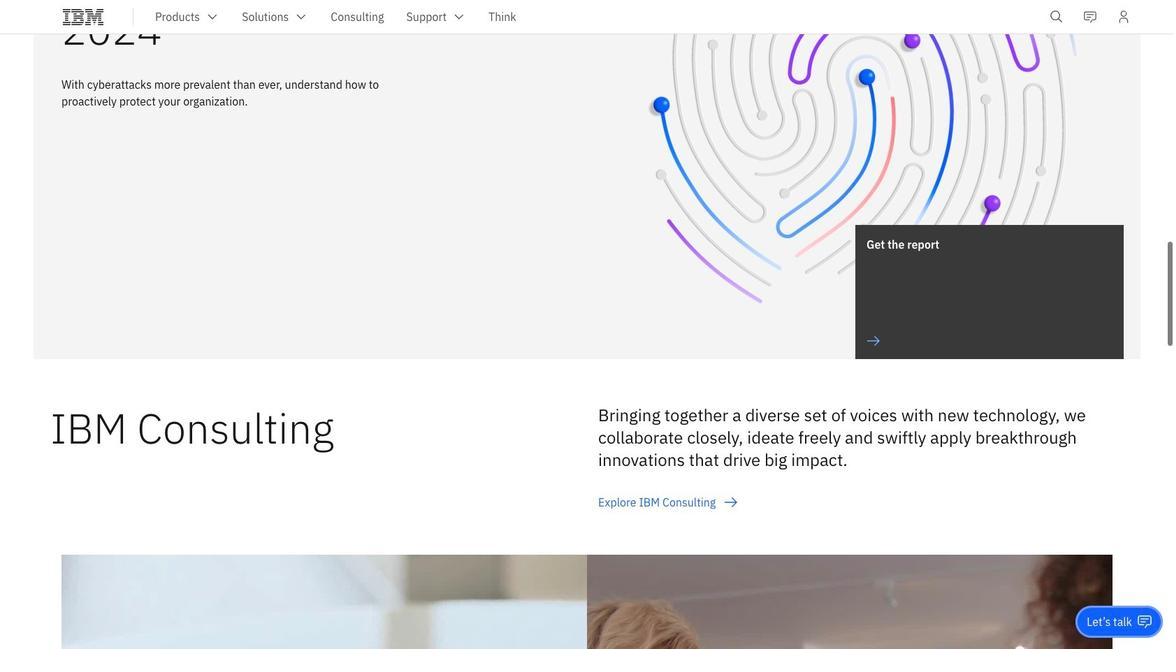 Task type: describe. For each thing, give the bounding box(es) containing it.
let's talk element
[[1087, 614, 1133, 630]]



